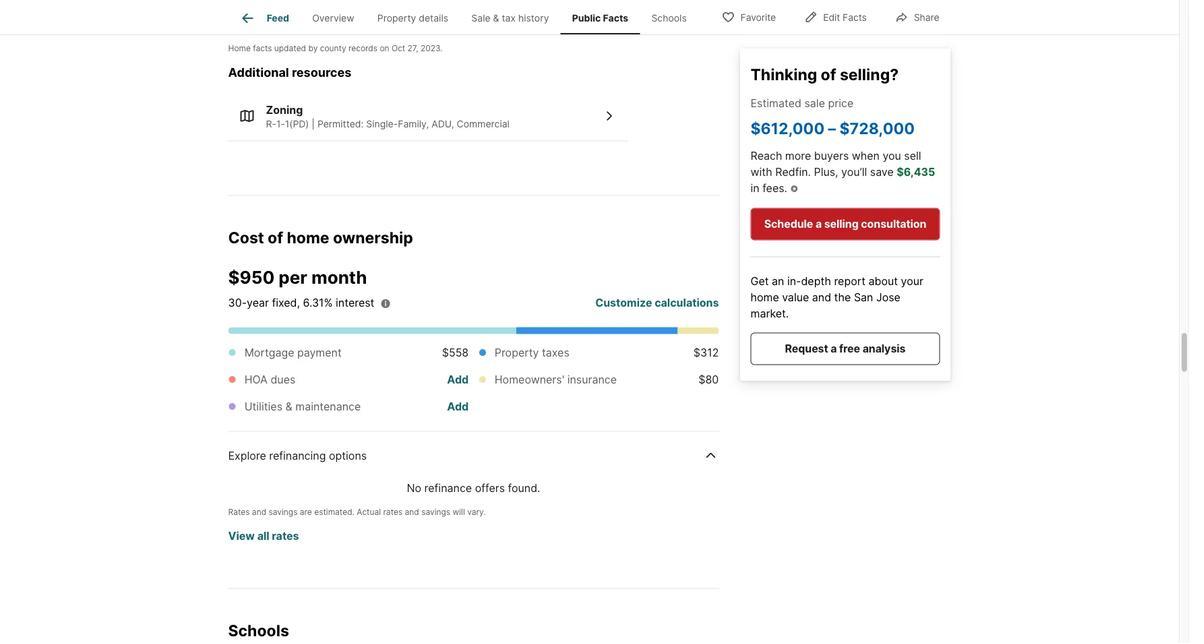 Task type: locate. For each thing, give the bounding box(es) containing it.
tab list
[[228, 0, 709, 34]]

1 vertical spatial a
[[831, 342, 837, 355]]

get an in-depth report about your home value and the
[[751, 275, 924, 304]]

0 horizontal spatial &
[[286, 400, 292, 414]]

2 add from the top
[[447, 400, 469, 414]]

home up market.
[[751, 291, 779, 304]]

property details
[[378, 12, 448, 24]]

depth
[[801, 275, 831, 288]]

you
[[883, 149, 901, 162]]

request
[[785, 342, 828, 355]]

dues
[[271, 374, 296, 387]]

1 horizontal spatial rates
[[383, 508, 403, 517]]

oct
[[392, 44, 405, 53]]

0 vertical spatial schools
[[652, 12, 687, 24]]

in
[[751, 182, 760, 195]]

single-
[[366, 118, 398, 130]]

1 horizontal spatial &
[[493, 12, 499, 24]]

a for request
[[831, 342, 837, 355]]

add
[[447, 374, 469, 387], [447, 400, 469, 414]]

property for property taxes
[[495, 347, 539, 360]]

1-
[[276, 118, 285, 130]]

0 horizontal spatial a
[[816, 217, 822, 231]]

permitted:
[[318, 118, 364, 130]]

facts
[[253, 44, 272, 53]]

cost
[[228, 229, 264, 248]]

& for utilities
[[286, 400, 292, 414]]

home inside get an in-depth report about your home value and the
[[751, 291, 779, 304]]

public facts tab
[[561, 2, 640, 34]]

san jose market.
[[751, 291, 901, 320]]

and
[[812, 291, 831, 304], [252, 508, 266, 517], [405, 508, 419, 517]]

1 vertical spatial add
[[447, 400, 469, 414]]

overview
[[312, 12, 354, 24]]

save
[[870, 165, 894, 179]]

2 horizontal spatial and
[[812, 291, 831, 304]]

selling?
[[840, 65, 899, 84]]

1 vertical spatial schools
[[228, 622, 289, 641]]

1 vertical spatial home
[[751, 291, 779, 304]]

1 vertical spatial property
[[495, 347, 539, 360]]

$6,435 in fees.
[[751, 165, 936, 195]]

thinking
[[751, 65, 817, 84]]

no
[[407, 482, 422, 495]]

of for selling?
[[821, 65, 837, 84]]

sell
[[904, 149, 922, 162]]

sale & tax history
[[472, 12, 549, 24]]

rates right actual
[[383, 508, 403, 517]]

refinance
[[425, 482, 472, 495]]

explore refinancing options button
[[228, 432, 719, 481]]

tab list containing feed
[[228, 0, 709, 34]]

–
[[828, 119, 836, 137]]

$612,000
[[751, 119, 825, 137]]

1 horizontal spatial schools
[[652, 12, 687, 24]]

property inside tab
[[378, 12, 416, 24]]

add down the $558
[[447, 374, 469, 387]]

& left the tax at the left top
[[493, 12, 499, 24]]

refinancing
[[269, 450, 326, 463]]

facts for edit facts
[[843, 12, 867, 23]]

hoa dues
[[245, 374, 296, 387]]

r-
[[266, 118, 276, 130]]

1 horizontal spatial of
[[821, 65, 837, 84]]

savings left will
[[422, 508, 451, 517]]

facts for public facts
[[603, 12, 629, 24]]

add up explore refinancing options dropdown button
[[447, 400, 469, 414]]

the
[[835, 291, 851, 304]]

schedule a selling consultation button
[[751, 208, 940, 240]]

redfin.
[[776, 165, 811, 179]]

of right cost
[[268, 229, 283, 248]]

details
[[419, 12, 448, 24]]

0 vertical spatial property
[[378, 12, 416, 24]]

jose
[[877, 291, 901, 304]]

property details tab
[[366, 2, 460, 34]]

2023
[[421, 44, 441, 53]]

month
[[312, 267, 367, 288]]

0 vertical spatial &
[[493, 12, 499, 24]]

1 vertical spatial rates
[[272, 530, 299, 543]]

and right rates
[[252, 508, 266, 517]]

&
[[493, 12, 499, 24], [286, 400, 292, 414]]

property
[[378, 12, 416, 24], [495, 347, 539, 360]]

facts inside the edit facts button
[[843, 12, 867, 23]]

get
[[751, 275, 769, 288]]

property taxes
[[495, 347, 570, 360]]

1 add from the top
[[447, 374, 469, 387]]

explore
[[228, 450, 266, 463]]

are
[[300, 508, 312, 517]]

history
[[518, 12, 549, 24]]

1 horizontal spatial and
[[405, 508, 419, 517]]

2 savings from the left
[[422, 508, 451, 517]]

rates and savings are estimated. actual rates and savings will vary.
[[228, 508, 486, 517]]

fixed,
[[272, 297, 300, 310]]

1 vertical spatial of
[[268, 229, 283, 248]]

1 vertical spatial &
[[286, 400, 292, 414]]

property up oct
[[378, 12, 416, 24]]

a for schedule
[[816, 217, 822, 231]]

savings left are
[[269, 508, 298, 517]]

calculations
[[655, 297, 719, 310]]

you'll
[[842, 165, 867, 179]]

about
[[869, 275, 898, 288]]

and inside get an in-depth report about your home value and the
[[812, 291, 831, 304]]

schools tab
[[640, 2, 698, 34]]

sale
[[805, 96, 825, 109]]

of for home
[[268, 229, 283, 248]]

home
[[287, 229, 329, 248], [751, 291, 779, 304]]

0 horizontal spatial of
[[268, 229, 283, 248]]

0 horizontal spatial property
[[378, 12, 416, 24]]

a left selling
[[816, 217, 822, 231]]

property up homeowners'
[[495, 347, 539, 360]]

fees.
[[763, 182, 788, 195]]

of up price at the right
[[821, 65, 837, 84]]

0 vertical spatial a
[[816, 217, 822, 231]]

public
[[572, 12, 601, 24]]

0 horizontal spatial schools
[[228, 622, 289, 641]]

mortgage
[[245, 347, 294, 360]]

view all rates
[[228, 530, 299, 543]]

27,
[[408, 44, 418, 53]]

an
[[772, 275, 784, 288]]

0 horizontal spatial home
[[287, 229, 329, 248]]

$558
[[442, 347, 469, 360]]

home up the $950 per month
[[287, 229, 329, 248]]

& inside tab
[[493, 12, 499, 24]]

edit facts
[[823, 12, 867, 23]]

1 horizontal spatial home
[[751, 291, 779, 304]]

1 horizontal spatial a
[[831, 342, 837, 355]]

and down no
[[405, 508, 419, 517]]

0 horizontal spatial facts
[[603, 12, 629, 24]]

insurance
[[568, 374, 617, 387]]

0 vertical spatial of
[[821, 65, 837, 84]]

rates right all
[[272, 530, 299, 543]]

edit
[[823, 12, 840, 23]]

0 horizontal spatial rates
[[272, 530, 299, 543]]

0 horizontal spatial savings
[[269, 508, 298, 517]]

1 savings from the left
[[269, 508, 298, 517]]

30-year fixed, 6.31% interest
[[228, 297, 375, 310]]

schools
[[652, 12, 687, 24], [228, 622, 289, 641]]

facts right public
[[603, 12, 629, 24]]

1 horizontal spatial property
[[495, 347, 539, 360]]

facts inside public facts tab
[[603, 12, 629, 24]]

facts right edit
[[843, 12, 867, 23]]

a left free
[[831, 342, 837, 355]]

6.31%
[[303, 297, 333, 310]]

additional
[[228, 66, 289, 80]]

0 vertical spatial rates
[[383, 508, 403, 517]]

by
[[308, 44, 318, 53]]

and down depth
[[812, 291, 831, 304]]

report
[[834, 275, 866, 288]]

1 horizontal spatial savings
[[422, 508, 451, 517]]

1 horizontal spatial facts
[[843, 12, 867, 23]]

& right 'utilities'
[[286, 400, 292, 414]]

estimated sale price
[[751, 96, 854, 109]]

0 vertical spatial add
[[447, 374, 469, 387]]

offers
[[475, 482, 505, 495]]



Task type: describe. For each thing, give the bounding box(es) containing it.
zoning r-1-1(pd) | permitted: single-family, adu, commercial
[[266, 104, 510, 130]]

reach
[[751, 149, 782, 162]]

hoa
[[245, 374, 268, 387]]

your
[[901, 275, 924, 288]]

records
[[349, 44, 378, 53]]

explore refinancing options
[[228, 450, 367, 463]]

$612,000 – $728,000
[[751, 119, 915, 137]]

selling
[[824, 217, 859, 231]]

share button
[[884, 3, 951, 31]]

updated
[[274, 44, 306, 53]]

buyers
[[814, 149, 849, 162]]

.
[[441, 44, 443, 53]]

customize calculations
[[595, 297, 719, 310]]

feed link
[[240, 10, 289, 26]]

ownership
[[333, 229, 413, 248]]

year
[[247, 297, 269, 310]]

zoning
[[266, 104, 303, 117]]

taxes
[[542, 347, 570, 360]]

value
[[782, 291, 809, 304]]

county
[[320, 44, 346, 53]]

mortgage payment
[[245, 347, 342, 360]]

commercial
[[457, 118, 510, 130]]

homeowners'
[[495, 374, 565, 387]]

vary.
[[467, 508, 486, 517]]

view all rates link
[[228, 529, 299, 545]]

san
[[854, 291, 874, 304]]

free
[[840, 342, 860, 355]]

payment
[[297, 347, 342, 360]]

|
[[312, 118, 315, 130]]

$312
[[694, 347, 719, 360]]

overview tab
[[301, 2, 366, 34]]

tax
[[502, 12, 516, 24]]

homeowners' insurance
[[495, 374, 617, 387]]

1(pd)
[[285, 118, 309, 130]]

sale & tax history tab
[[460, 2, 561, 34]]

utilities & maintenance
[[245, 400, 361, 414]]

more
[[785, 149, 811, 162]]

property for property details
[[378, 12, 416, 24]]

home facts updated by county records on oct 27, 2023 .
[[228, 44, 443, 53]]

$6,435
[[897, 165, 936, 179]]

edit facts button
[[793, 3, 878, 31]]

options
[[329, 450, 367, 463]]

sale
[[472, 12, 491, 24]]

interest
[[336, 297, 375, 310]]

all
[[257, 530, 269, 543]]

when
[[852, 149, 880, 162]]

request a free analysis button
[[751, 333, 940, 365]]

schedule
[[764, 217, 813, 231]]

maintenance
[[295, 400, 361, 414]]

view
[[228, 530, 255, 543]]

with
[[751, 165, 773, 179]]

add for hoa dues
[[447, 374, 469, 387]]

no refinance offers found.
[[407, 482, 540, 495]]

in-
[[788, 275, 801, 288]]

& for sale
[[493, 12, 499, 24]]

add for utilities & maintenance
[[447, 400, 469, 414]]

actual
[[357, 508, 381, 517]]

home
[[228, 44, 251, 53]]

resources
[[292, 66, 351, 80]]

family,
[[398, 118, 429, 130]]

public facts
[[572, 12, 629, 24]]

cost of home ownership
[[228, 229, 413, 248]]

schools inside schools tab
[[652, 12, 687, 24]]

$728,000
[[840, 119, 915, 137]]

thinking of selling?
[[751, 65, 899, 84]]

estimated.
[[314, 508, 355, 517]]

share
[[914, 12, 940, 23]]

0 horizontal spatial and
[[252, 508, 266, 517]]

on
[[380, 44, 390, 53]]

adu,
[[432, 118, 454, 130]]

consultation
[[861, 217, 927, 231]]

0 vertical spatial home
[[287, 229, 329, 248]]

feed
[[267, 12, 289, 24]]

reach more buyers when you sell with redfin. plus, you'll save
[[751, 149, 922, 179]]

$950
[[228, 267, 275, 288]]

schedule a selling consultation
[[764, 217, 927, 231]]

utilities
[[245, 400, 283, 414]]

will
[[453, 508, 465, 517]]

request a free analysis
[[785, 342, 906, 355]]



Task type: vqa. For each thing, say whether or not it's contained in the screenshot.


